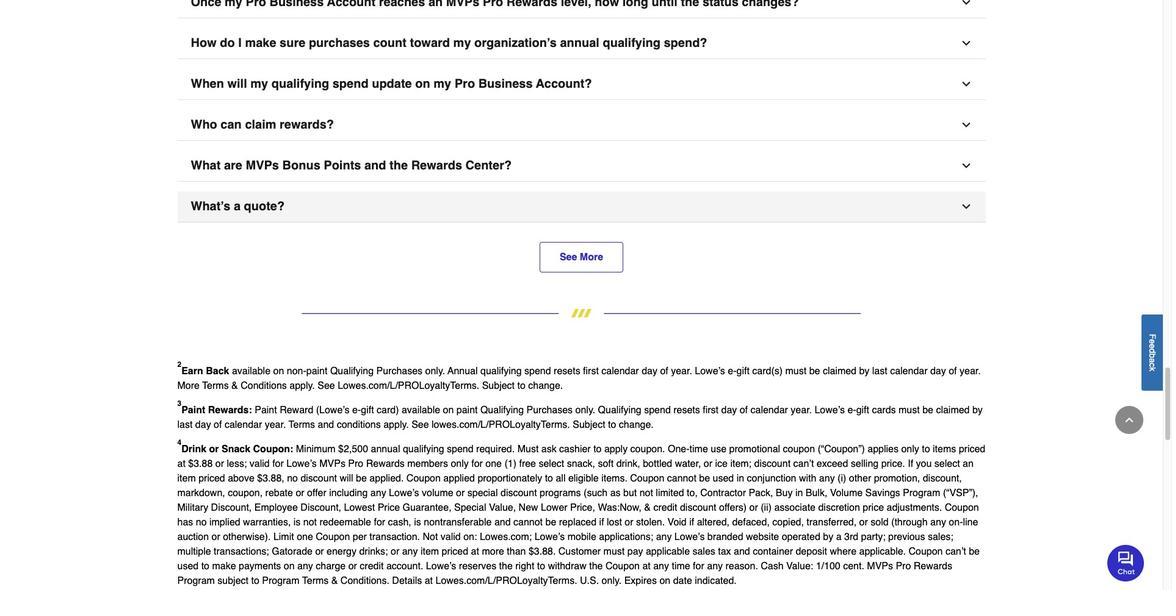 Task type: describe. For each thing, give the bounding box(es) containing it.
e- inside available on non-paint qualifying purchases only. annual qualifying spend resets first calendar day of year. lowe's e-gift card(s) must be claimed by last calendar day of year. more terms & conditions apply. see lowes.com/l/proloyaltyterms. subject to change.
[[728, 366, 737, 377]]

limit
[[273, 532, 294, 543]]

defaced,
[[732, 518, 770, 529]]

0 vertical spatial can't
[[793, 459, 814, 470]]

see inside available on non-paint qualifying purchases only. annual qualifying spend resets first calendar day of year. lowe's e-gift card(s) must be claimed by last calendar day of year. more terms & conditions apply. see lowes.com/l/proloyaltyterms. subject to change.
[[318, 381, 335, 392]]

2 select from the left
[[934, 459, 960, 470]]

1 vertical spatial no
[[196, 518, 207, 529]]

last inside the paint reward (lowe's e-gift card) available on paint qualifying purchases only. qualifying spend resets first day of calendar year. lowe's e-gift cards must be claimed by last day of calendar year. terms and conditions apply. see lowes.com/l/proloyaltyterms. subject to change.
[[177, 420, 193, 431]]

first inside the paint reward (lowe's e-gift card) available on paint qualifying purchases only. qualifying spend resets first day of calendar year. lowe's e-gift cards must be claimed by last day of calendar year. terms and conditions apply. see lowes.com/l/proloyaltyterms. subject to change.
[[703, 405, 719, 416]]

c
[[1148, 363, 1157, 367]]

purchases inside the paint reward (lowe's e-gift card) available on paint qualifying purchases only. qualifying spend resets first day of calendar year. lowe's e-gift cards must be claimed by last day of calendar year. terms and conditions apply. see lowes.com/l/proloyaltyterms. subject to change.
[[527, 405, 573, 416]]

to down payments in the left of the page
[[251, 576, 259, 587]]

any down gatorade
[[297, 562, 313, 573]]

you
[[916, 459, 932, 470]]

at up reserves on the bottom
[[471, 547, 479, 558]]

on down gatorade
[[284, 562, 295, 573]]

2 horizontal spatial the
[[589, 562, 603, 573]]

1 vertical spatial item
[[421, 547, 439, 558]]

indicated.
[[695, 576, 737, 587]]

1 horizontal spatial qualifying
[[480, 405, 524, 416]]

for down price
[[374, 518, 385, 529]]

available inside available on non-paint qualifying purchases only. annual qualifying spend resets first calendar day of year. lowe's e-gift card(s) must be claimed by last calendar day of year. more terms & conditions apply. see lowes.com/l/proloyaltyterms. subject to change.
[[232, 366, 270, 377]]

f
[[1148, 334, 1157, 339]]

chevron down image for who can claim rewards?
[[960, 119, 972, 131]]

at right details
[[425, 576, 433, 587]]

2 horizontal spatial pro
[[896, 562, 911, 573]]

what's
[[191, 199, 230, 214]]

0 horizontal spatial priced
[[199, 474, 225, 485]]

when will my qualifying spend update on my pro business account?
[[191, 77, 592, 91]]

snack
[[222, 444, 250, 455]]

0 vertical spatial time
[[690, 444, 708, 455]]

gatorade
[[272, 547, 313, 558]]

applicable
[[646, 547, 690, 558]]

discount up "conjunction"
[[754, 459, 791, 470]]

0 vertical spatial item
[[177, 474, 196, 485]]

or left less;
[[215, 459, 224, 470]]

claim
[[245, 118, 276, 132]]

or inside 4 drink or snack coupon:
[[209, 444, 219, 455]]

any up the 'indicated.'
[[707, 562, 723, 573]]

2 horizontal spatial program
[[903, 488, 940, 499]]

quote?
[[244, 199, 285, 214]]

0 vertical spatial cannot
[[667, 474, 696, 485]]

price.
[[881, 459, 905, 470]]

line
[[963, 518, 978, 529]]

$3.88
[[188, 459, 213, 470]]

multiple
[[177, 547, 211, 558]]

apply. inside the paint reward (lowe's e-gift card) available on paint qualifying purchases only. qualifying spend resets first day of calendar year. lowe's e-gift cards must be claimed by last day of calendar year. terms and conditions apply. see lowes.com/l/proloyaltyterms. subject to change.
[[383, 420, 409, 431]]

or down transaction.
[[391, 547, 399, 558]]

1 select from the left
[[539, 459, 564, 470]]

("coupon")
[[818, 444, 865, 455]]

or left (ii)
[[749, 503, 758, 514]]

0 vertical spatial valid
[[250, 459, 270, 470]]

or left offer
[[296, 488, 304, 499]]

0 horizontal spatial only
[[451, 459, 469, 470]]

0 horizontal spatial cannot
[[513, 518, 543, 529]]

discretion
[[818, 503, 860, 514]]

right
[[515, 562, 534, 573]]

how do i make sure purchases count toward my organization's annual qualifying spend? button
[[177, 28, 986, 59]]

on inside available on non-paint qualifying purchases only. annual qualifying spend resets first calendar day of year. lowe's e-gift card(s) must be claimed by last calendar day of year. more terms & conditions apply. see lowes.com/l/proloyaltyterms. subject to change.
[[273, 366, 284, 377]]

1 horizontal spatial the
[[499, 562, 513, 573]]

conditions.
[[341, 576, 389, 587]]

lowest
[[344, 503, 375, 514]]

last inside available on non-paint qualifying purchases only. annual qualifying spend resets first calendar day of year. lowe's e-gift card(s) must be claimed by last calendar day of year. more terms & conditions apply. see lowes.com/l/proloyaltyterms. subject to change.
[[872, 366, 887, 377]]

for up applied at bottom
[[471, 459, 483, 470]]

subject inside the paint reward (lowe's e-gift card) available on paint qualifying purchases only. qualifying spend resets first day of calendar year. lowe's e-gift cards must be claimed by last day of calendar year. terms and conditions apply. see lowes.com/l/proloyaltyterms. subject to change.
[[573, 420, 605, 431]]

coupon up energy
[[316, 532, 350, 543]]

f e e d b a c k
[[1148, 334, 1157, 372]]

a inside minimum $2,500 annual qualifying spend required. must ask cashier to apply coupon. one-time use promotional coupon ("coupon") applies only to items priced at $3.88 or less; valid for lowe's mvps pro rewards members only for one (1) free select snack, soft drink, bottled water, or ice item; discount can't exceed selling price. if you select an item priced above $3.88, no discount will be applied. coupon applied proportionately to all eligible items. coupon cannot be used in conjunction with any (i) other promotion, discount, markdown, coupon, rebate or offer including any lowe's volume or special discount programs (such as but not limited to, contractor pack, buy in bulk, volume savings program ("vsp"), military discount, employee discount, lowest price guarantee, special value, new lower price, was:now, & credit discount offers) or (ii) associate discretion price adjustments. coupon has no implied warranties, is not redeemable for cash, is nontransferable and cannot be replaced if lost or stolen. void if altered, defaced, copied, transferred, or sold (through any on-line auction or otherwise). limit one coupon per transaction. not valid on: lowes.com; lowe's mobile applications; any lowe's branded website operated by a 3rd party; previous sales; multiple transactions; gatorade or energy drinks; or any item priced at more than $3.88. customer must pay applicable sales tax and container deposit where applicable. coupon can't be used to make payments on any charge or credit account. lowe's reserves the right to withdraw the coupon at any time for any reason. cash value: 1/100 cent. mvps pro rewards program subject to program terms & conditions. details at lowes.com/l/proloyaltyterms. u.s. only. expires on date indicated.
[[836, 532, 842, 543]]

(i)
[[838, 474, 846, 485]]

or right lost
[[625, 518, 633, 529]]

special
[[454, 503, 486, 514]]

offers)
[[719, 503, 747, 514]]

where
[[830, 547, 857, 558]]

when
[[191, 77, 224, 91]]

1 horizontal spatial one
[[485, 459, 502, 470]]

gift inside available on non-paint qualifying purchases only. annual qualifying spend resets first calendar day of year. lowe's e-gift card(s) must be claimed by last calendar day of year. more terms & conditions apply. see lowes.com/l/proloyaltyterms. subject to change.
[[737, 366, 750, 377]]

(ii)
[[761, 503, 772, 514]]

my inside how do i make sure purchases count toward my organization's annual qualifying spend? button
[[453, 36, 471, 50]]

only. inside available on non-paint qualifying purchases only. annual qualifying spend resets first calendar day of year. lowe's e-gift card(s) must be claimed by last calendar day of year. more terms & conditions apply. see lowes.com/l/proloyaltyterms. subject to change.
[[425, 366, 445, 377]]

cards
[[872, 405, 896, 416]]

at left $3.88
[[177, 459, 185, 470]]

only. inside the paint reward (lowe's e-gift card) available on paint qualifying purchases only. qualifying spend resets first day of calendar year. lowe's e-gift cards must be claimed by last day of calendar year. terms and conditions apply. see lowes.com/l/proloyaltyterms. subject to change.
[[575, 405, 595, 416]]

purchases
[[309, 36, 370, 50]]

0 vertical spatial a
[[234, 199, 241, 214]]

0 vertical spatial in
[[737, 474, 744, 485]]

0 horizontal spatial my
[[250, 77, 268, 91]]

lowe's down "not"
[[426, 562, 456, 573]]

coupon down the bottled
[[630, 474, 664, 485]]

lowe's inside the paint reward (lowe's e-gift card) available on paint qualifying purchases only. qualifying spend resets first day of calendar year. lowe's e-gift cards must be claimed by last day of calendar year. terms and conditions apply. see lowes.com/l/proloyaltyterms. subject to change.
[[815, 405, 845, 416]]

2 horizontal spatial priced
[[959, 444, 985, 455]]

to down multiple on the bottom left of page
[[201, 562, 209, 573]]

transactions;
[[214, 547, 269, 558]]

to up soft
[[593, 444, 602, 455]]

subject inside available on non-paint qualifying purchases only. annual qualifying spend resets first calendar day of year. lowe's e-gift card(s) must be claimed by last calendar day of year. more terms & conditions apply. see lowes.com/l/proloyaltyterms. subject to change.
[[482, 381, 515, 392]]

or up charge at the left bottom
[[315, 547, 324, 558]]

by inside the paint reward (lowe's e-gift card) available on paint qualifying purchases only. qualifying spend resets first day of calendar year. lowe's e-gift cards must be claimed by last day of calendar year. terms and conditions apply. see lowes.com/l/proloyaltyterms. subject to change.
[[972, 405, 983, 416]]

soft
[[598, 459, 614, 470]]

be down lower
[[545, 518, 556, 529]]

discount down to,
[[680, 503, 716, 514]]

per
[[353, 532, 367, 543]]

promotion,
[[874, 474, 920, 485]]

spend inside the paint reward (lowe's e-gift card) available on paint qualifying purchases only. qualifying spend resets first day of calendar year. lowe's e-gift cards must be claimed by last day of calendar year. terms and conditions apply. see lowes.com/l/proloyaltyterms. subject to change.
[[644, 405, 671, 416]]

payments
[[239, 562, 281, 573]]

cashier
[[559, 444, 591, 455]]

1 horizontal spatial in
[[795, 488, 803, 499]]

items.
[[601, 474, 627, 485]]

1 horizontal spatial credit
[[653, 503, 677, 514]]

and inside button
[[364, 159, 386, 173]]

1 vertical spatial credit
[[360, 562, 384, 573]]

minimum $2,500 annual qualifying spend required. must ask cashier to apply coupon. one-time use promotional coupon ("coupon") applies only to items priced at $3.88 or less; valid for lowe's mvps pro rewards members only for one (1) free select snack, soft drink, bottled water, or ice item; discount can't exceed selling price. if you select an item priced above $3.88, no discount will be applied. coupon applied proportionately to all eligible items. coupon cannot be used in conjunction with any (i) other promotion, discount, markdown, coupon, rebate or offer including any lowe's volume or special discount programs (such as but not limited to, contractor pack, buy in bulk, volume savings program ("vsp"), military discount, employee discount, lowest price guarantee, special value, new lower price, was:now, & credit discount offers) or (ii) associate discretion price adjustments. coupon has no implied warranties, is not redeemable for cash, is nontransferable and cannot be replaced if lost or stolen. void if altered, defaced, copied, transferred, or sold (through any on-line auction or otherwise). limit one coupon per transaction. not valid on: lowes.com; lowe's mobile applications; any lowe's branded website operated by a 3rd party; previous sales; multiple transactions; gatorade or energy drinks; or any item priced at more than $3.88. customer must pay applicable sales tax and container deposit where applicable. coupon can't be used to make payments on any charge or credit account. lowe's reserves the right to withdraw the coupon at any time for any reason. cash value: 1/100 cent. mvps pro rewards program subject to program terms & conditions. details at lowes.com/l/proloyaltyterms. u.s. only. expires on date indicated.
[[177, 444, 985, 587]]

to down $3.88.
[[537, 562, 545, 573]]

terms inside minimum $2,500 annual qualifying spend required. must ask cashier to apply coupon. one-time use promotional coupon ("coupon") applies only to items priced at $3.88 or less; valid for lowe's mvps pro rewards members only for one (1) free select snack, soft drink, bottled water, or ice item; discount can't exceed selling price. if you select an item priced above $3.88, no discount will be applied. coupon applied proportionately to all eligible items. coupon cannot be used in conjunction with any (i) other promotion, discount, markdown, coupon, rebate or offer including any lowe's volume or special discount programs (such as but not limited to, contractor pack, buy in bulk, volume savings program ("vsp"), military discount, employee discount, lowest price guarantee, special value, new lower price, was:now, & credit discount offers) or (ii) associate discretion price adjustments. coupon has no implied warranties, is not redeemable for cash, is nontransferable and cannot be replaced if lost or stolen. void if altered, defaced, copied, transferred, or sold (through any on-line auction or otherwise). limit one coupon per transaction. not valid on: lowes.com; lowe's mobile applications; any lowe's branded website operated by a 3rd party; previous sales; multiple transactions; gatorade or energy drinks; or any item priced at more than $3.88. customer must pay applicable sales tax and container deposit where applicable. coupon can't be used to make payments on any charge or credit account. lowe's reserves the right to withdraw the coupon at any time for any reason. cash value: 1/100 cent. mvps pro rewards program subject to program terms & conditions. details at lowes.com/l/proloyaltyterms. u.s. only. expires on date indicated.
[[302, 576, 329, 587]]

any left (i)
[[819, 474, 835, 485]]

to,
[[687, 488, 698, 499]]

2 horizontal spatial see
[[560, 252, 577, 263]]

proportionately
[[478, 474, 542, 485]]

1 vertical spatial a
[[1148, 358, 1157, 363]]

any down applicable
[[653, 562, 669, 573]]

discount up offer
[[301, 474, 337, 485]]

be up including
[[356, 474, 367, 485]]

chevron down image for when will my qualifying spend update on my pro business account?
[[960, 78, 972, 90]]

on inside when will my qualifying spend update on my pro business account? button
[[415, 77, 430, 91]]

any up sales;
[[930, 518, 946, 529]]

coupon down 'pay'
[[606, 562, 640, 573]]

account?
[[536, 77, 592, 91]]

on inside the paint reward (lowe's e-gift card) available on paint qualifying purchases only. qualifying spend resets first day of calendar year. lowe's e-gift cards must be claimed by last day of calendar year. terms and conditions apply. see lowes.com/l/proloyaltyterms. subject to change.
[[443, 405, 454, 416]]

coupon down "("vsp")," in the right of the page
[[945, 503, 979, 514]]

2 discount, from the left
[[301, 503, 341, 514]]

qualifying inside when will my qualifying spend update on my pro business account? button
[[271, 77, 329, 91]]

to up you
[[922, 444, 930, 455]]

conditions
[[337, 420, 381, 431]]

f e e d b a c k button
[[1142, 315, 1163, 391]]

spend?
[[664, 36, 707, 50]]

b
[[1148, 354, 1157, 358]]

paint reward (lowe's e-gift card) available on paint qualifying purchases only. qualifying spend resets first day of calendar year. lowe's e-gift cards must be claimed by last day of calendar year. terms and conditions apply. see lowes.com/l/proloyaltyterms. subject to change.
[[177, 405, 983, 431]]

1 vertical spatial valid
[[441, 532, 461, 543]]

apply. inside available on non-paint qualifying purchases only. annual qualifying spend resets first calendar day of year. lowe's e-gift card(s) must be claimed by last calendar day of year. more terms & conditions apply. see lowes.com/l/proloyaltyterms. subject to change.
[[290, 381, 315, 392]]

1 vertical spatial time
[[672, 562, 690, 573]]

has
[[177, 518, 193, 529]]

one-
[[668, 444, 690, 455]]

2 horizontal spatial qualifying
[[598, 405, 641, 416]]

2 horizontal spatial rewards
[[914, 562, 952, 573]]

change. inside available on non-paint qualifying purchases only. annual qualifying spend resets first calendar day of year. lowe's e-gift card(s) must be claimed by last calendar day of year. more terms & conditions apply. see lowes.com/l/proloyaltyterms. subject to change.
[[528, 381, 563, 392]]

purchases inside available on non-paint qualifying purchases only. annual qualifying spend resets first calendar day of year. lowe's e-gift card(s) must be claimed by last calendar day of year. more terms & conditions apply. see lowes.com/l/proloyaltyterms. subject to change.
[[376, 366, 422, 377]]

price
[[863, 503, 884, 514]]

or down implied
[[212, 532, 220, 543]]

2 e from the top
[[1148, 344, 1157, 349]]

value:
[[786, 562, 813, 573]]

discount down proportionately
[[501, 488, 537, 499]]

make inside minimum $2,500 annual qualifying spend required. must ask cashier to apply coupon. one-time use promotional coupon ("coupon") applies only to items priced at $3.88 or less; valid for lowe's mvps pro rewards members only for one (1) free select snack, soft drink, bottled water, or ice item; discount can't exceed selling price. if you select an item priced above $3.88, no discount will be applied. coupon applied proportionately to all eligible items. coupon cannot be used in conjunction with any (i) other promotion, discount, markdown, coupon, rebate or offer including any lowe's volume or special discount programs (such as but not limited to, contractor pack, buy in bulk, volume savings program ("vsp"), military discount, employee discount, lowest price guarantee, special value, new lower price, was:now, & credit discount offers) or (ii) associate discretion price adjustments. coupon has no implied warranties, is not redeemable for cash, is nontransferable and cannot be replaced if lost or stolen. void if altered, defaced, copied, transferred, or sold (through any on-line auction or otherwise). limit one coupon per transaction. not valid on: lowes.com; lowe's mobile applications; any lowe's branded website operated by a 3rd party; previous sales; multiple transactions; gatorade or energy drinks; or any item priced at more than $3.88. customer must pay applicable sales tax and container deposit where applicable. coupon can't be used to make payments on any charge or credit account. lowe's reserves the right to withdraw the coupon at any time for any reason. cash value: 1/100 cent. mvps pro rewards program subject to program terms & conditions. details at lowes.com/l/proloyaltyterms. u.s. only. expires on date indicated.
[[212, 562, 236, 573]]

more inside available on non-paint qualifying purchases only. annual qualifying spend resets first calendar day of year. lowe's e-gift card(s) must be claimed by last calendar day of year. more terms & conditions apply. see lowes.com/l/proloyaltyterms. subject to change.
[[177, 381, 200, 392]]

center?
[[466, 159, 512, 173]]

discount,
[[923, 474, 962, 485]]

by inside available on non-paint qualifying purchases only. annual qualifying spend resets first calendar day of year. lowe's e-gift card(s) must be claimed by last calendar day of year. more terms & conditions apply. see lowes.com/l/proloyaltyterms. subject to change.
[[859, 366, 870, 377]]

items
[[933, 444, 956, 455]]

to inside available on non-paint qualifying purchases only. annual qualifying spend resets first calendar day of year. lowe's e-gift card(s) must be claimed by last calendar day of year. more terms & conditions apply. see lowes.com/l/proloyaltyterms. subject to change.
[[517, 381, 526, 392]]

1 e from the top
[[1148, 339, 1157, 344]]

will inside button
[[227, 77, 247, 91]]

1 chevron down image from the top
[[960, 0, 972, 8]]

implied
[[209, 518, 240, 529]]

0 vertical spatial not
[[640, 488, 653, 499]]

be down line
[[969, 547, 980, 558]]

applications;
[[599, 532, 653, 543]]

0 horizontal spatial gift
[[361, 405, 374, 416]]

to left the all
[[545, 474, 553, 485]]

lowes.com/l/proloyaltyterms. inside minimum $2,500 annual qualifying spend required. must ask cashier to apply coupon. one-time use promotional coupon ("coupon") applies only to items priced at $3.88 or less; valid for lowe's mvps pro rewards members only for one (1) free select snack, soft drink, bottled water, or ice item; discount can't exceed selling price. if you select an item priced above $3.88, no discount will be applied. coupon applied proportionately to all eligible items. coupon cannot be used in conjunction with any (i) other promotion, discount, markdown, coupon, rebate or offer including any lowe's volume or special discount programs (such as but not limited to, contractor pack, buy in bulk, volume savings program ("vsp"), military discount, employee discount, lowest price guarantee, special value, new lower price, was:now, & credit discount offers) or (ii) associate discretion price adjustments. coupon has no implied warranties, is not redeemable for cash, is nontransferable and cannot be replaced if lost or stolen. void if altered, defaced, copied, transferred, or sold (through any on-line auction or otherwise). limit one coupon per transaction. not valid on: lowes.com; lowe's mobile applications; any lowe's branded website operated by a 3rd party; previous sales; multiple transactions; gatorade or energy drinks; or any item priced at more than $3.88. customer must pay applicable sales tax and container deposit where applicable. coupon can't be used to make payments on any charge or credit account. lowe's reserves the right to withdraw the coupon at any time for any reason. cash value: 1/100 cent. mvps pro rewards program subject to program terms & conditions. details at lowes.com/l/proloyaltyterms. u.s. only. expires on date indicated.
[[436, 576, 577, 587]]

eligible
[[568, 474, 599, 485]]

or left ice
[[704, 459, 712, 470]]

how do i make sure purchases count toward my organization's annual qualifying spend?
[[191, 36, 707, 50]]

any up account.
[[402, 547, 418, 558]]

coupon down sales;
[[909, 547, 943, 558]]

any down the applied.
[[370, 488, 386, 499]]

be inside the paint reward (lowe's e-gift card) available on paint qualifying purchases only. qualifying spend resets first day of calendar year. lowe's e-gift cards must be claimed by last day of calendar year. terms and conditions apply. see lowes.com/l/proloyaltyterms. subject to change.
[[922, 405, 933, 416]]

spend inside available on non-paint qualifying purchases only. annual qualifying spend resets first calendar day of year. lowe's e-gift card(s) must be claimed by last calendar day of year. more terms & conditions apply. see lowes.com/l/proloyaltyterms. subject to change.
[[524, 366, 551, 377]]

coupon,
[[228, 488, 263, 499]]

0 vertical spatial only
[[901, 444, 919, 455]]

1 horizontal spatial my
[[434, 77, 451, 91]]

employee
[[254, 503, 298, 514]]

branded
[[707, 532, 743, 543]]

and down value,
[[494, 518, 511, 529]]

but
[[623, 488, 637, 499]]

programs
[[540, 488, 581, 499]]

redeemable
[[320, 518, 371, 529]]

withdraw
[[548, 562, 587, 573]]

tax
[[718, 547, 731, 558]]

2 vertical spatial mvps
[[867, 562, 893, 573]]

be down water,
[[699, 474, 710, 485]]

rewards?
[[280, 118, 334, 132]]

0 horizontal spatial rewards
[[366, 459, 405, 470]]

limited
[[656, 488, 684, 499]]

lowe's up $3.88.
[[535, 532, 565, 543]]

resets inside available on non-paint qualifying purchases only. annual qualifying spend resets first calendar day of year. lowe's e-gift card(s) must be claimed by last calendar day of year. more terms & conditions apply. see lowes.com/l/proloyaltyterms. subject to change.
[[554, 366, 580, 377]]

for down coupon:
[[272, 459, 284, 470]]

1 vertical spatial pro
[[348, 459, 363, 470]]

energy
[[327, 547, 356, 558]]

available on non-paint qualifying purchases only. annual qualifying spend resets first calendar day of year. lowe's e-gift card(s) must be claimed by last calendar day of year. more terms & conditions apply. see lowes.com/l/proloyaltyterms. subject to change.
[[177, 366, 981, 392]]

and up reason.
[[734, 547, 750, 558]]

paint inside the paint reward (lowe's e-gift card) available on paint qualifying purchases only. qualifying spend resets first day of calendar year. lowe's e-gift cards must be claimed by last day of calendar year. terms and conditions apply. see lowes.com/l/proloyaltyterms. subject to change.
[[255, 405, 277, 416]]

qualifying inside available on non-paint qualifying purchases only. annual qualifying spend resets first calendar day of year. lowe's e-gift card(s) must be claimed by last calendar day of year. more terms & conditions apply. see lowes.com/l/proloyaltyterms. subject to change.
[[480, 366, 522, 377]]

item;
[[730, 459, 752, 470]]

stolen.
[[636, 518, 665, 529]]

paint inside available on non-paint qualifying purchases only. annual qualifying spend resets first calendar day of year. lowe's e-gift card(s) must be claimed by last calendar day of year. more terms & conditions apply. see lowes.com/l/proloyaltyterms. subject to change.
[[306, 366, 327, 377]]

points
[[324, 159, 361, 173]]

1 horizontal spatial mvps
[[319, 459, 345, 470]]

buy
[[776, 488, 793, 499]]

date
[[673, 576, 692, 587]]

container
[[753, 547, 793, 558]]

bonus
[[282, 159, 320, 173]]

see inside the paint reward (lowe's e-gift card) available on paint qualifying purchases only. qualifying spend resets first day of calendar year. lowe's e-gift cards must be claimed by last day of calendar year. terms and conditions apply. see lowes.com/l/proloyaltyterms. subject to change.
[[412, 420, 429, 431]]

0 vertical spatial used
[[713, 474, 734, 485]]

conditions
[[241, 381, 287, 392]]

lowe's inside available on non-paint qualifying purchases only. annual qualifying spend resets first calendar day of year. lowe's e-gift card(s) must be claimed by last calendar day of year. more terms & conditions apply. see lowes.com/l/proloyaltyterms. subject to change.
[[695, 366, 725, 377]]

and inside the paint reward (lowe's e-gift card) available on paint qualifying purchases only. qualifying spend resets first day of calendar year. lowe's e-gift cards must be claimed by last day of calendar year. terms and conditions apply. see lowes.com/l/proloyaltyterms. subject to change.
[[318, 420, 334, 431]]

at up expires
[[642, 562, 651, 573]]

1 horizontal spatial can't
[[946, 547, 966, 558]]

lowe's up price
[[389, 488, 419, 499]]



Task type: locate. For each thing, give the bounding box(es) containing it.
4 drink or snack coupon:
[[177, 439, 293, 455]]

2 if from the left
[[689, 518, 694, 529]]

0 horizontal spatial pro
[[348, 459, 363, 470]]

0 horizontal spatial in
[[737, 474, 744, 485]]

0 horizontal spatial is
[[294, 518, 301, 529]]

mvps right are
[[246, 159, 279, 173]]

mvps inside button
[[246, 159, 279, 173]]

not down offer
[[303, 518, 317, 529]]

spend inside minimum $2,500 annual qualifying spend required. must ask cashier to apply coupon. one-time use promotional coupon ("coupon") applies only to items priced at $3.88 or less; valid for lowe's mvps pro rewards members only for one (1) free select snack, soft drink, bottled water, or ice item; discount can't exceed selling price. if you select an item priced above $3.88, no discount will be applied. coupon applied proportionately to all eligible items. coupon cannot be used in conjunction with any (i) other promotion, discount, markdown, coupon, rebate or offer including any lowe's volume or special discount programs (such as but not limited to, contractor pack, buy in bulk, volume savings program ("vsp"), military discount, employee discount, lowest price guarantee, special value, new lower price, was:now, & credit discount offers) or (ii) associate discretion price adjustments. coupon has no implied warranties, is not redeemable for cash, is nontransferable and cannot be replaced if lost or stolen. void if altered, defaced, copied, transferred, or sold (through any on-line auction or otherwise). limit one coupon per transaction. not valid on: lowes.com; lowe's mobile applications; any lowe's branded website operated by a 3rd party; previous sales; multiple transactions; gatorade or energy drinks; or any item priced at more than $3.88. customer must pay applicable sales tax and container deposit where applicable. coupon can't be used to make payments on any charge or credit account. lowe's reserves the right to withdraw the coupon at any time for any reason. cash value: 1/100 cent. mvps pro rewards program subject to program terms & conditions. details at lowes.com/l/proloyaltyterms. u.s. only. expires on date indicated.
[[447, 444, 473, 455]]

0 horizontal spatial used
[[177, 562, 199, 573]]

conjunction
[[747, 474, 796, 485]]

1 vertical spatial priced
[[199, 474, 225, 485]]

program up adjustments.
[[903, 488, 940, 499]]

1 vertical spatial in
[[795, 488, 803, 499]]

rewards:
[[208, 405, 252, 416]]

0 horizontal spatial see
[[318, 381, 335, 392]]

1 horizontal spatial resets
[[673, 405, 700, 416]]

select down ask
[[539, 459, 564, 470]]

calendar
[[601, 366, 639, 377], [890, 366, 928, 377], [751, 405, 788, 416], [225, 420, 262, 431]]

drinks;
[[359, 547, 388, 558]]

1 horizontal spatial subject
[[573, 420, 605, 431]]

0 vertical spatial change.
[[528, 381, 563, 392]]

can
[[221, 118, 242, 132]]

k
[[1148, 367, 1157, 372]]

pro down '$2,500'
[[348, 459, 363, 470]]

required.
[[476, 444, 515, 455]]

1 vertical spatial lowes.com/l/proloyaltyterms.
[[436, 576, 577, 587]]

2 is from the left
[[414, 518, 421, 529]]

or up $3.88
[[209, 444, 219, 455]]

for down sales
[[693, 562, 704, 573]]

annual inside minimum $2,500 annual qualifying spend required. must ask cashier to apply coupon. one-time use promotional coupon ("coupon") applies only to items priced at $3.88 or less; valid for lowe's mvps pro rewards members only for one (1) free select snack, soft drink, bottled water, or ice item; discount can't exceed selling price. if you select an item priced above $3.88, no discount will be applied. coupon applied proportionately to all eligible items. coupon cannot be used in conjunction with any (i) other promotion, discount, markdown, coupon, rebate or offer including any lowe's volume or special discount programs (such as but not limited to, contractor pack, buy in bulk, volume savings program ("vsp"), military discount, employee discount, lowest price guarantee, special value, new lower price, was:now, & credit discount offers) or (ii) associate discretion price adjustments. coupon has no implied warranties, is not redeemable for cash, is nontransferable and cannot be replaced if lost or stolen. void if altered, defaced, copied, transferred, or sold (through any on-line auction or otherwise). limit one coupon per transaction. not valid on: lowes.com; lowe's mobile applications; any lowe's branded website operated by a 3rd party; previous sales; multiple transactions; gatorade or energy drinks; or any item priced at more than $3.88. customer must pay applicable sales tax and container deposit where applicable. coupon can't be used to make payments on any charge or credit account. lowe's reserves the right to withdraw the coupon at any time for any reason. cash value: 1/100 cent. mvps pro rewards program subject to program terms & conditions. details at lowes.com/l/proloyaltyterms. u.s. only. expires on date indicated.
[[371, 444, 400, 455]]

one up gatorade
[[297, 532, 313, 543]]

terms down "back"
[[202, 381, 229, 392]]

copied,
[[772, 518, 804, 529]]

1 vertical spatial mvps
[[319, 459, 345, 470]]

cannot down water,
[[667, 474, 696, 485]]

be right card(s)
[[809, 366, 820, 377]]

subject up 'lowes.com/l/proloyaltyterms.'
[[482, 381, 515, 392]]

0 vertical spatial annual
[[560, 36, 599, 50]]

1 chevron down image from the top
[[960, 37, 972, 49]]

how
[[191, 36, 217, 50]]

subject
[[218, 576, 248, 587]]

1 horizontal spatial program
[[262, 576, 299, 587]]

one down required.
[[485, 459, 502, 470]]

1 horizontal spatial available
[[402, 405, 440, 416]]

1 horizontal spatial not
[[640, 488, 653, 499]]

warranties,
[[243, 518, 291, 529]]

1 horizontal spatial valid
[[441, 532, 461, 543]]

chevron down image inside who can claim rewards? button
[[960, 119, 972, 131]]

0 vertical spatial only.
[[425, 366, 445, 377]]

1 vertical spatial see
[[318, 381, 335, 392]]

item down $3.88
[[177, 474, 196, 485]]

1 horizontal spatial paint
[[456, 405, 478, 416]]

can't down sales;
[[946, 547, 966, 558]]

1 horizontal spatial &
[[331, 576, 338, 587]]

claimed
[[823, 366, 856, 377], [936, 405, 970, 416]]

2 horizontal spatial gift
[[856, 405, 869, 416]]

must inside minimum $2,500 annual qualifying spend required. must ask cashier to apply coupon. one-time use promotional coupon ("coupon") applies only to items priced at $3.88 or less; valid for lowe's mvps pro rewards members only for one (1) free select snack, soft drink, bottled water, or ice item; discount can't exceed selling price. if you select an item priced above $3.88, no discount will be applied. coupon applied proportionately to all eligible items. coupon cannot be used in conjunction with any (i) other promotion, discount, markdown, coupon, rebate or offer including any lowe's volume or special discount programs (such as but not limited to, contractor pack, buy in bulk, volume savings program ("vsp"), military discount, employee discount, lowest price guarantee, special value, new lower price, was:now, & credit discount offers) or (ii) associate discretion price adjustments. coupon has no implied warranties, is not redeemable for cash, is nontransferable and cannot be replaced if lost or stolen. void if altered, defaced, copied, transferred, or sold (through any on-line auction or otherwise). limit one coupon per transaction. not valid on: lowes.com; lowe's mobile applications; any lowe's branded website operated by a 3rd party; previous sales; multiple transactions; gatorade or energy drinks; or any item priced at more than $3.88. customer must pay applicable sales tax and container deposit where applicable. coupon can't be used to make payments on any charge or credit account. lowe's reserves the right to withdraw the coupon at any time for any reason. cash value: 1/100 cent. mvps pro rewards program subject to program terms & conditions. details at lowes.com/l/proloyaltyterms. u.s. only. expires on date indicated.
[[604, 547, 625, 558]]

coupon:
[[253, 444, 293, 455]]

(1)
[[505, 459, 516, 470]]

make
[[245, 36, 276, 50], [212, 562, 236, 573]]

only. inside minimum $2,500 annual qualifying spend required. must ask cashier to apply coupon. one-time use promotional coupon ("coupon") applies only to items priced at $3.88 or less; valid for lowe's mvps pro rewards members only for one (1) free select snack, soft drink, bottled water, or ice item; discount can't exceed selling price. if you select an item priced above $3.88, no discount will be applied. coupon applied proportionately to all eligible items. coupon cannot be used in conjunction with any (i) other promotion, discount, markdown, coupon, rebate or offer including any lowe's volume or special discount programs (such as but not limited to, contractor pack, buy in bulk, volume savings program ("vsp"), military discount, employee discount, lowest price guarantee, special value, new lower price, was:now, & credit discount offers) or (ii) associate discretion price adjustments. coupon has no implied warranties, is not redeemable for cash, is nontransferable and cannot be replaced if lost or stolen. void if altered, defaced, copied, transferred, or sold (through any on-line auction or otherwise). limit one coupon per transaction. not valid on: lowes.com; lowe's mobile applications; any lowe's branded website operated by a 3rd party; previous sales; multiple transactions; gatorade or energy drinks; or any item priced at more than $3.88. customer must pay applicable sales tax and container deposit where applicable. coupon can't be used to make payments on any charge or credit account. lowe's reserves the right to withdraw the coupon at any time for any reason. cash value: 1/100 cent. mvps pro rewards program subject to program terms & conditions. details at lowes.com/l/proloyaltyterms. u.s. only. expires on date indicated.
[[602, 576, 622, 587]]

resets inside the paint reward (lowe's e-gift card) available on paint qualifying purchases only. qualifying spend resets first day of calendar year. lowe's e-gift cards must be claimed by last day of calendar year. terms and conditions apply. see lowes.com/l/proloyaltyterms. subject to change.
[[673, 405, 700, 416]]

sure
[[280, 36, 305, 50]]

2 earn back
[[177, 361, 229, 377]]

3
[[177, 400, 181, 408]]

chevron down image inside what are mvps bonus points and the rewards center? button
[[960, 160, 972, 172]]

2 horizontal spatial e-
[[848, 405, 856, 416]]

drink
[[181, 444, 206, 455]]

volume
[[830, 488, 863, 499]]

pro down applicable.
[[896, 562, 911, 573]]

1 discount, from the left
[[211, 503, 252, 514]]

apply.
[[290, 381, 315, 392], [383, 420, 409, 431]]

spend inside button
[[333, 77, 368, 91]]

chevron down image inside what's a quote? button
[[960, 201, 972, 213]]

available right card) on the left of the page
[[402, 405, 440, 416]]

on
[[415, 77, 430, 91], [273, 366, 284, 377], [443, 405, 454, 416], [284, 562, 295, 573], [660, 576, 670, 587]]

annual
[[448, 366, 478, 377]]

e-
[[728, 366, 737, 377], [352, 405, 361, 416], [848, 405, 856, 416]]

available inside the paint reward (lowe's e-gift card) available on paint qualifying purchases only. qualifying spend resets first day of calendar year. lowe's e-gift cards must be claimed by last day of calendar year. terms and conditions apply. see lowes.com/l/proloyaltyterms. subject to change.
[[402, 405, 440, 416]]

valid down nontransferable
[[441, 532, 461, 543]]

3 chevron down image from the top
[[960, 119, 972, 131]]

gift up conditions
[[361, 405, 374, 416]]

0 vertical spatial chevron down image
[[960, 37, 972, 49]]

my
[[453, 36, 471, 50], [250, 77, 268, 91], [434, 77, 451, 91]]

to inside the paint reward (lowe's e-gift card) available on paint qualifying purchases only. qualifying spend resets first day of calendar year. lowe's e-gift cards must be claimed by last day of calendar year. terms and conditions apply. see lowes.com/l/proloyaltyterms. subject to change.
[[608, 420, 616, 431]]

1 is from the left
[[294, 518, 301, 529]]

purchases up ask
[[527, 405, 573, 416]]

available up conditions
[[232, 366, 270, 377]]

chevron down image for what are mvps bonus points and the rewards center?
[[960, 160, 972, 172]]

1 vertical spatial one
[[297, 532, 313, 543]]

transferred,
[[807, 518, 857, 529]]

1 vertical spatial paint
[[456, 405, 478, 416]]

charge
[[316, 562, 346, 573]]

all
[[556, 474, 566, 485]]

2 chevron down image from the top
[[960, 160, 972, 172]]

must inside available on non-paint qualifying purchases only. annual qualifying spend resets first calendar day of year. lowe's e-gift card(s) must be claimed by last calendar day of year. more terms & conditions apply. see lowes.com/l/proloyaltyterms. subject to change.
[[785, 366, 807, 377]]

must inside the paint reward (lowe's e-gift card) available on paint qualifying purchases only. qualifying spend resets first day of calendar year. lowe's e-gift cards must be claimed by last day of calendar year. terms and conditions apply. see lowes.com/l/proloyaltyterms. subject to change.
[[899, 405, 920, 416]]

0 horizontal spatial e-
[[352, 405, 361, 416]]

see up (lowe's
[[318, 381, 335, 392]]

on left date
[[660, 576, 670, 587]]

1 horizontal spatial last
[[872, 366, 887, 377]]

no
[[287, 474, 298, 485], [196, 518, 207, 529]]

resets up one-
[[673, 405, 700, 416]]

will inside minimum $2,500 annual qualifying spend required. must ask cashier to apply coupon. one-time use promotional coupon ("coupon") applies only to items priced at $3.88 or less; valid for lowe's mvps pro rewards members only for one (1) free select snack, soft drink, bottled water, or ice item; discount can't exceed selling price. if you select an item priced above $3.88, no discount will be applied. coupon applied proportionately to all eligible items. coupon cannot be used in conjunction with any (i) other promotion, discount, markdown, coupon, rebate or offer including any lowe's volume or special discount programs (such as but not limited to, contractor pack, buy in bulk, volume savings program ("vsp"), military discount, employee discount, lowest price guarantee, special value, new lower price, was:now, & credit discount offers) or (ii) associate discretion price adjustments. coupon has no implied warranties, is not redeemable for cash, is nontransferable and cannot be replaced if lost or stolen. void if altered, defaced, copied, transferred, or sold (through any on-line auction or otherwise). limit one coupon per transaction. not valid on: lowes.com; lowe's mobile applications; any lowe's branded website operated by a 3rd party; previous sales; multiple transactions; gatorade or energy drinks; or any item priced at more than $3.88. customer must pay applicable sales tax and container deposit where applicable. coupon can't be used to make payments on any charge or credit account. lowe's reserves the right to withdraw the coupon at any time for any reason. cash value: 1/100 cent. mvps pro rewards program subject to program terms & conditions. details at lowes.com/l/proloyaltyterms. u.s. only. expires on date indicated.
[[340, 474, 353, 485]]

e- left card(s)
[[728, 366, 737, 377]]

account.
[[386, 562, 423, 573]]

or down applied at bottom
[[456, 488, 465, 499]]

chevron down image inside when will my qualifying spend update on my pro business account? button
[[960, 78, 972, 90]]

1 horizontal spatial rewards
[[411, 159, 462, 173]]

0 horizontal spatial by
[[823, 532, 833, 543]]

military
[[177, 503, 208, 514]]

my right toward
[[453, 36, 471, 50]]

in down item;
[[737, 474, 744, 485]]

only
[[901, 444, 919, 455], [451, 459, 469, 470]]

resets up the paint reward (lowe's e-gift card) available on paint qualifying purchases only. qualifying spend resets first day of calendar year. lowe's e-gift cards must be claimed by last day of calendar year. terms and conditions apply. see lowes.com/l/proloyaltyterms. subject to change.
[[554, 366, 580, 377]]

see up members on the left bottom of page
[[412, 420, 429, 431]]

1 horizontal spatial paint
[[255, 405, 277, 416]]

paint down conditions
[[255, 405, 277, 416]]

1 vertical spatial can't
[[946, 547, 966, 558]]

1 vertical spatial &
[[644, 503, 651, 514]]

0 horizontal spatial change.
[[528, 381, 563, 392]]

last up cards
[[872, 366, 887, 377]]

apply. down 'non-'
[[290, 381, 315, 392]]

including
[[329, 488, 368, 499]]

change.
[[528, 381, 563, 392], [619, 420, 654, 431]]

rewards left center?
[[411, 159, 462, 173]]

only. right "u.s."
[[602, 576, 622, 587]]

1 vertical spatial resets
[[673, 405, 700, 416]]

claimed inside the paint reward (lowe's e-gift card) available on paint qualifying purchases only. qualifying spend resets first day of calendar year. lowe's e-gift cards must be claimed by last day of calendar year. terms and conditions apply. see lowes.com/l/proloyaltyterms. subject to change.
[[936, 405, 970, 416]]

qualifying inside how do i make sure purchases count toward my organization's annual qualifying spend? button
[[603, 36, 660, 50]]

my up claim at the top of the page
[[250, 77, 268, 91]]

1 vertical spatial not
[[303, 518, 317, 529]]

make up subject
[[212, 562, 236, 573]]

& down charge at the left bottom
[[331, 576, 338, 587]]

of
[[660, 366, 668, 377], [949, 366, 957, 377], [740, 405, 748, 416], [214, 420, 222, 431]]

or down energy
[[348, 562, 357, 573]]

make inside how do i make sure purchases count toward my organization's annual qualifying spend? button
[[245, 36, 276, 50]]

(lowe's
[[316, 405, 350, 416]]

d
[[1148, 349, 1157, 354]]

lowes.com/l/proloyaltyterms.
[[432, 420, 570, 431]]

page divider image
[[177, 309, 986, 318]]

lowe's left card(s)
[[695, 366, 725, 377]]

0 horizontal spatial credit
[[360, 562, 384, 573]]

be up items
[[922, 405, 933, 416]]

0 vertical spatial must
[[785, 366, 807, 377]]

card)
[[377, 405, 399, 416]]

0 vertical spatial subject
[[482, 381, 515, 392]]

2 horizontal spatial a
[[1148, 358, 1157, 363]]

chevron down image for how do i make sure purchases count toward my organization's annual qualifying spend?
[[960, 37, 972, 49]]

1 vertical spatial used
[[177, 562, 199, 573]]

0 vertical spatial claimed
[[823, 366, 856, 377]]

a up k
[[1148, 358, 1157, 363]]

1 horizontal spatial change.
[[619, 420, 654, 431]]

who can claim rewards?
[[191, 118, 334, 132]]

on down annual
[[443, 405, 454, 416]]

program down payments in the left of the page
[[262, 576, 299, 587]]

change. up coupon. at the right
[[619, 420, 654, 431]]

the down than on the left bottom of the page
[[499, 562, 513, 573]]

1/100
[[816, 562, 840, 573]]

paint inside the paint reward (lowe's e-gift card) available on paint qualifying purchases only. qualifying spend resets first day of calendar year. lowe's e-gift cards must be claimed by last day of calendar year. terms and conditions apply. see lowes.com/l/proloyaltyterms. subject to change.
[[456, 405, 478, 416]]

& inside available on non-paint qualifying purchases only. annual qualifying spend resets first calendar day of year. lowe's e-gift card(s) must be claimed by last calendar day of year. more terms & conditions apply. see lowes.com/l/proloyaltyterms. subject to change.
[[231, 381, 238, 392]]

2 chevron down image from the top
[[960, 78, 972, 90]]

more down earn
[[177, 381, 200, 392]]

paint inside 3 paint rewards:
[[181, 405, 205, 416]]

lowes.com/l/proloyaltyterms. down right
[[436, 576, 577, 587]]

0 horizontal spatial the
[[390, 159, 408, 173]]

0 vertical spatial lowes.com/l/proloyaltyterms.
[[338, 381, 479, 392]]

2 paint from the left
[[255, 405, 277, 416]]

qualifying inside minimum $2,500 annual qualifying spend required. must ask cashier to apply coupon. one-time use promotional coupon ("coupon") applies only to items priced at $3.88 or less; valid for lowe's mvps pro rewards members only for one (1) free select snack, soft drink, bottled water, or ice item; discount can't exceed selling price. if you select an item priced above $3.88, no discount will be applied. coupon applied proportionately to all eligible items. coupon cannot be used in conjunction with any (i) other promotion, discount, markdown, coupon, rebate or offer including any lowe's volume or special discount programs (such as but not limited to, contractor pack, buy in bulk, volume savings program ("vsp"), military discount, employee discount, lowest price guarantee, special value, new lower price, was:now, & credit discount offers) or (ii) associate discretion price adjustments. coupon has no implied warranties, is not redeemable for cash, is nontransferable and cannot be replaced if lost or stolen. void if altered, defaced, copied, transferred, or sold (through any on-line auction or otherwise). limit one coupon per transaction. not valid on: lowes.com; lowe's mobile applications; any lowe's branded website operated by a 3rd party; previous sales; multiple transactions; gatorade or energy drinks; or any item priced at more than $3.88. customer must pay applicable sales tax and container deposit where applicable. coupon can't be used to make payments on any charge or credit account. lowe's reserves the right to withdraw the coupon at any time for any reason. cash value: 1/100 cent. mvps pro rewards program subject to program terms & conditions. details at lowes.com/l/proloyaltyterms. u.s. only. expires on date indicated.
[[403, 444, 444, 455]]

more down what's a quote? button
[[580, 252, 603, 263]]

0 horizontal spatial make
[[212, 562, 236, 573]]

on right update
[[415, 77, 430, 91]]

by inside minimum $2,500 annual qualifying spend required. must ask cashier to apply coupon. one-time use promotional coupon ("coupon") applies only to items priced at $3.88 or less; valid for lowe's mvps pro rewards members only for one (1) free select snack, soft drink, bottled water, or ice item; discount can't exceed selling price. if you select an item priced above $3.88, no discount will be applied. coupon applied proportionately to all eligible items. coupon cannot be used in conjunction with any (i) other promotion, discount, markdown, coupon, rebate or offer including any lowe's volume or special discount programs (such as but not limited to, contractor pack, buy in bulk, volume savings program ("vsp"), military discount, employee discount, lowest price guarantee, special value, new lower price, was:now, & credit discount offers) or (ii) associate discretion price adjustments. coupon has no implied warranties, is not redeemable for cash, is nontransferable and cannot be replaced if lost or stolen. void if altered, defaced, copied, transferred, or sold (through any on-line auction or otherwise). limit one coupon per transaction. not valid on: lowes.com; lowe's mobile applications; any lowe's branded website operated by a 3rd party; previous sales; multiple transactions; gatorade or energy drinks; or any item priced at more than $3.88. customer must pay applicable sales tax and container deposit where applicable. coupon can't be used to make payments on any charge or credit account. lowe's reserves the right to withdraw the coupon at any time for any reason. cash value: 1/100 cent. mvps pro rewards program subject to program terms & conditions. details at lowes.com/l/proloyaltyterms. u.s. only. expires on date indicated.
[[823, 532, 833, 543]]

1 vertical spatial cannot
[[513, 518, 543, 529]]

0 horizontal spatial discount,
[[211, 503, 252, 514]]

2 vertical spatial priced
[[442, 547, 468, 558]]

when will my qualifying spend update on my pro business account? button
[[177, 69, 986, 100]]

markdown,
[[177, 488, 225, 499]]

claimed inside available on non-paint qualifying purchases only. annual qualifying spend resets first calendar day of year. lowe's e-gift card(s) must be claimed by last calendar day of year. more terms & conditions apply. see lowes.com/l/proloyaltyterms. subject to change.
[[823, 366, 856, 377]]

and
[[364, 159, 386, 173], [318, 420, 334, 431], [494, 518, 511, 529], [734, 547, 750, 558]]

2 vertical spatial by
[[823, 532, 833, 543]]

1 vertical spatial will
[[340, 474, 353, 485]]

earn
[[181, 366, 203, 377]]

only. down available on non-paint qualifying purchases only. annual qualifying spend resets first calendar day of year. lowe's e-gift card(s) must be claimed by last calendar day of year. more terms & conditions apply. see lowes.com/l/proloyaltyterms. subject to change.
[[575, 405, 595, 416]]

1 horizontal spatial first
[[703, 405, 719, 416]]

qualifying
[[330, 366, 374, 377], [480, 405, 524, 416], [598, 405, 641, 416]]

priced up markdown,
[[199, 474, 225, 485]]

0 horizontal spatial annual
[[371, 444, 400, 455]]

last up 4
[[177, 420, 193, 431]]

1 vertical spatial last
[[177, 420, 193, 431]]

1 horizontal spatial if
[[689, 518, 694, 529]]

rewards inside button
[[411, 159, 462, 173]]

1 horizontal spatial discount,
[[301, 503, 341, 514]]

spend
[[333, 77, 368, 91], [524, 366, 551, 377], [644, 405, 671, 416], [447, 444, 473, 455]]

annual inside button
[[560, 36, 599, 50]]

the inside button
[[390, 159, 408, 173]]

chevron down image
[[960, 0, 972, 8], [960, 78, 972, 90], [960, 119, 972, 131], [960, 201, 972, 213]]

coupon down members on the left bottom of page
[[406, 474, 441, 485]]

0 horizontal spatial paint
[[181, 405, 205, 416]]

on left 'non-'
[[273, 366, 284, 377]]

any up applicable
[[656, 532, 672, 543]]

0 horizontal spatial item
[[177, 474, 196, 485]]

lowe's down minimum
[[286, 459, 317, 470]]

if
[[908, 459, 913, 470]]

reward
[[280, 405, 313, 416]]

0 horizontal spatial &
[[231, 381, 238, 392]]

to
[[517, 381, 526, 392], [608, 420, 616, 431], [593, 444, 602, 455], [922, 444, 930, 455], [545, 474, 553, 485], [201, 562, 209, 573], [537, 562, 545, 573], [251, 576, 259, 587]]

2 horizontal spatial my
[[453, 36, 471, 50]]

3 paint rewards:
[[177, 400, 252, 416]]

make right i
[[245, 36, 276, 50]]

0 vertical spatial see
[[560, 252, 577, 263]]

1 vertical spatial claimed
[[936, 405, 970, 416]]

non-
[[287, 366, 306, 377]]

pro inside button
[[455, 77, 475, 91]]

first inside available on non-paint qualifying purchases only. annual qualifying spend resets first calendar day of year. lowe's e-gift card(s) must be claimed by last calendar day of year. more terms & conditions apply. see lowes.com/l/proloyaltyterms. subject to change.
[[583, 366, 599, 377]]

program
[[903, 488, 940, 499], [177, 576, 215, 587], [262, 576, 299, 587]]

chat invite button image
[[1107, 545, 1145, 582]]

will up including
[[340, 474, 353, 485]]

mobile
[[568, 532, 596, 543]]

gift left cards
[[856, 405, 869, 416]]

1 horizontal spatial see
[[412, 420, 429, 431]]

4 chevron down image from the top
[[960, 201, 972, 213]]

if left lost
[[599, 518, 604, 529]]

change. up the paint reward (lowe's e-gift card) available on paint qualifying purchases only. qualifying spend resets first day of calendar year. lowe's e-gift cards must be claimed by last day of calendar year. terms and conditions apply. see lowes.com/l/proloyaltyterms. subject to change.
[[528, 381, 563, 392]]

0 vertical spatial available
[[232, 366, 270, 377]]

year.
[[671, 366, 692, 377], [960, 366, 981, 377], [791, 405, 812, 416], [265, 420, 286, 431]]

e up d
[[1148, 339, 1157, 344]]

contractor
[[700, 488, 746, 499]]

lowes.com/l/proloyaltyterms. inside available on non-paint qualifying purchases only. annual qualifying spend resets first calendar day of year. lowe's e-gift card(s) must be claimed by last calendar day of year. more terms & conditions apply. see lowes.com/l/proloyaltyterms. subject to change.
[[338, 381, 479, 392]]

party;
[[861, 532, 886, 543]]

my down how do i make sure purchases count toward my organization's annual qualifying spend?
[[434, 77, 451, 91]]

sales
[[693, 547, 715, 558]]

terms inside the paint reward (lowe's e-gift card) available on paint qualifying purchases only. qualifying spend resets first day of calendar year. lowe's e-gift cards must be claimed by last day of calendar year. terms and conditions apply. see lowes.com/l/proloyaltyterms. subject to change.
[[289, 420, 315, 431]]

price,
[[570, 503, 595, 514]]

2 vertical spatial see
[[412, 420, 429, 431]]

3rd
[[844, 532, 858, 543]]

&
[[231, 381, 238, 392], [644, 503, 651, 514], [331, 576, 338, 587]]

$2,500
[[338, 444, 368, 455]]

priced down on:
[[442, 547, 468, 558]]

1 horizontal spatial e-
[[728, 366, 737, 377]]

be inside available on non-paint qualifying purchases only. annual qualifying spend resets first calendar day of year. lowe's e-gift card(s) must be claimed by last calendar day of year. more terms & conditions apply. see lowes.com/l/proloyaltyterms. subject to change.
[[809, 366, 820, 377]]

and right "points" on the top of page
[[364, 159, 386, 173]]

0 vertical spatial one
[[485, 459, 502, 470]]

0 horizontal spatial claimed
[[823, 366, 856, 377]]

qualifying inside available on non-paint qualifying purchases only. annual qualifying spend resets first calendar day of year. lowe's e-gift card(s) must be claimed by last calendar day of year. more terms & conditions apply. see lowes.com/l/proloyaltyterms. subject to change.
[[330, 366, 374, 377]]

0 vertical spatial will
[[227, 77, 247, 91]]

0 vertical spatial resets
[[554, 366, 580, 377]]

1 vertical spatial make
[[212, 562, 236, 573]]

chevron down image
[[960, 37, 972, 49], [960, 160, 972, 172]]

cannot down new
[[513, 518, 543, 529]]

1 vertical spatial chevron down image
[[960, 160, 972, 172]]

1 vertical spatial change.
[[619, 420, 654, 431]]

2 vertical spatial a
[[836, 532, 842, 543]]

on:
[[463, 532, 477, 543]]

terms down charge at the left bottom
[[302, 576, 329, 587]]

1 vertical spatial first
[[703, 405, 719, 416]]

change. inside the paint reward (lowe's e-gift card) available on paint qualifying purchases only. qualifying spend resets first day of calendar year. lowe's e-gift cards must be claimed by last day of calendar year. terms and conditions apply. see lowes.com/l/proloyaltyterms. subject to change.
[[619, 420, 654, 431]]

chevron up image
[[1123, 415, 1135, 427]]

associate
[[774, 503, 816, 514]]

replaced
[[559, 518, 596, 529]]

cannot
[[667, 474, 696, 485], [513, 518, 543, 529]]

must right cards
[[899, 405, 920, 416]]

select down items
[[934, 459, 960, 470]]

will right when
[[227, 77, 247, 91]]

valid up $3.88,
[[250, 459, 270, 470]]

chevron down image inside how do i make sure purchases count toward my organization's annual qualifying spend? button
[[960, 37, 972, 49]]

e- up conditions
[[352, 405, 361, 416]]

organization's
[[474, 36, 557, 50]]

new
[[519, 503, 538, 514]]

0 vertical spatial paint
[[306, 366, 327, 377]]

used down multiple on the bottom left of page
[[177, 562, 199, 573]]

exceed
[[817, 459, 848, 470]]

0 horizontal spatial program
[[177, 576, 215, 587]]

scroll to top element
[[1115, 407, 1143, 435]]

the up "u.s."
[[589, 562, 603, 573]]

discount, down offer
[[301, 503, 341, 514]]

lowes.com;
[[480, 532, 532, 543]]

gift left card(s)
[[737, 366, 750, 377]]

1 vertical spatial by
[[972, 405, 983, 416]]

gift
[[737, 366, 750, 377], [361, 405, 374, 416], [856, 405, 869, 416]]

or left sold at right
[[859, 518, 868, 529]]

used up contractor
[[713, 474, 734, 485]]

toward
[[410, 36, 450, 50]]

0 vertical spatial by
[[859, 366, 870, 377]]

1 paint from the left
[[181, 405, 205, 416]]

0 horizontal spatial subject
[[482, 381, 515, 392]]

who
[[191, 118, 217, 132]]

1 if from the left
[[599, 518, 604, 529]]

1 horizontal spatial pro
[[455, 77, 475, 91]]

value,
[[489, 503, 516, 514]]

qualifying right annual
[[480, 366, 522, 377]]

pay
[[627, 547, 643, 558]]

transaction.
[[370, 532, 420, 543]]

day
[[642, 366, 657, 377], [930, 366, 946, 377], [721, 405, 737, 416], [195, 420, 211, 431]]

0 horizontal spatial one
[[297, 532, 313, 543]]

lowe's down void
[[674, 532, 705, 543]]

more inside see more link
[[580, 252, 603, 263]]

the right "points" on the top of page
[[390, 159, 408, 173]]

0 vertical spatial terms
[[202, 381, 229, 392]]

0 vertical spatial no
[[287, 474, 298, 485]]

0 horizontal spatial will
[[227, 77, 247, 91]]

1 horizontal spatial will
[[340, 474, 353, 485]]

qualifying up (lowe's
[[330, 366, 374, 377]]

only.
[[425, 366, 445, 377], [575, 405, 595, 416], [602, 576, 622, 587]]

2 vertical spatial &
[[331, 576, 338, 587]]

terms inside available on non-paint qualifying purchases only. annual qualifying spend resets first calendar day of year. lowe's e-gift card(s) must be claimed by last calendar day of year. more terms & conditions apply. see lowes.com/l/proloyaltyterms. subject to change.
[[202, 381, 229, 392]]

annual up the applied.
[[371, 444, 400, 455]]

chevron down image for what's a quote?
[[960, 201, 972, 213]]

water,
[[675, 459, 701, 470]]



Task type: vqa. For each thing, say whether or not it's contained in the screenshot.
) related to Akicon
no



